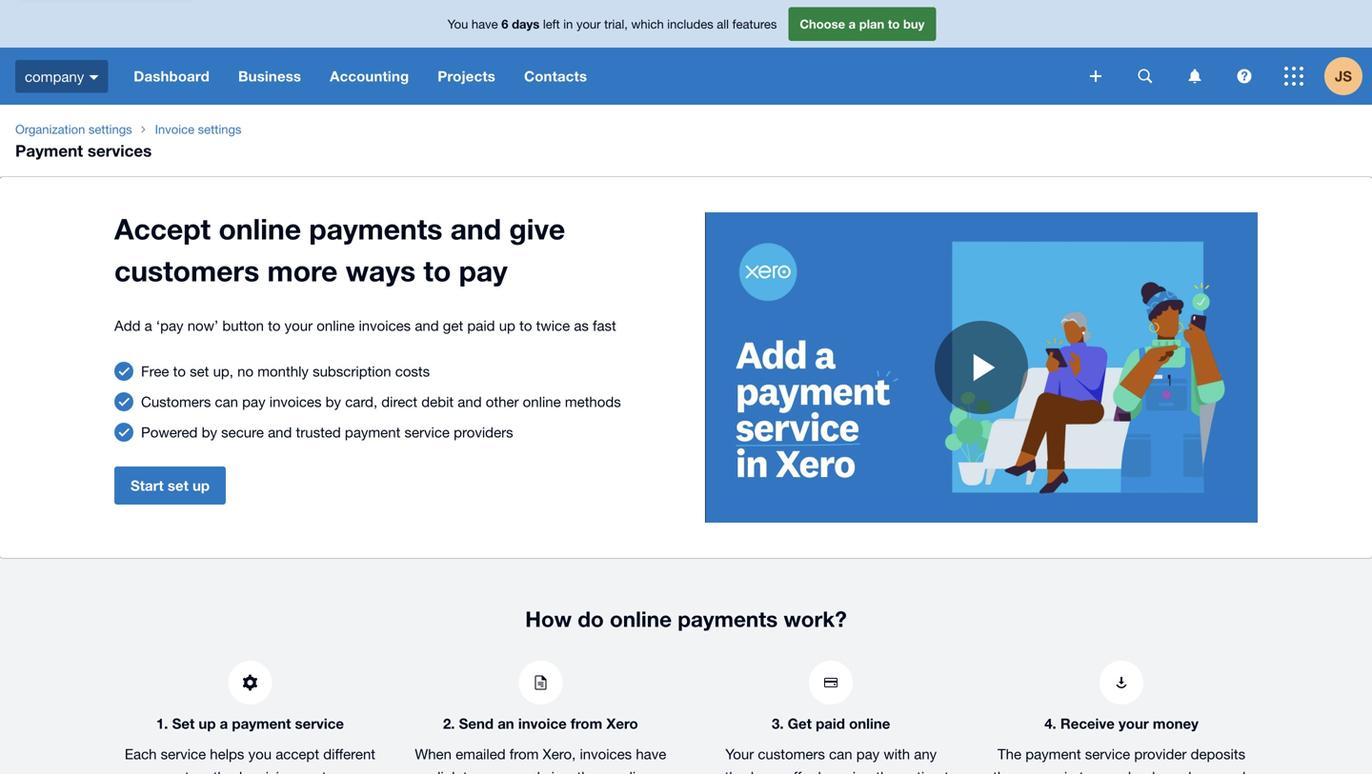 Task type: locate. For each thing, give the bounding box(es) containing it.
you left offer
[[758, 769, 781, 775]]

0 vertical spatial from
[[571, 716, 602, 733]]

by left the secure
[[202, 424, 217, 441]]

providers
[[454, 424, 513, 441]]

days
[[512, 16, 540, 31]]

payment inside the payment service provider deposits the money in to your bank, and we mar
[[1026, 746, 1081, 763]]

service down set
[[161, 746, 206, 763]]

1 horizontal spatial you
[[758, 769, 781, 775]]

your up free to set up, no monthly subscription costs
[[285, 317, 313, 334]]

2 vertical spatial pay
[[856, 746, 880, 763]]

can
[[215, 394, 238, 410], [829, 746, 852, 763]]

video player region
[[705, 212, 1258, 523]]

the payment service provider deposits the money in to your bank, and we mar
[[993, 746, 1250, 775]]

money inside the payment service provider deposits the money in to your bank, and we mar
[[1017, 769, 1060, 775]]

online up more
[[219, 212, 301, 246]]

the down with
[[876, 769, 896, 775]]

a left plan
[[849, 16, 856, 31]]

set right start
[[168, 477, 189, 495]]

can down up,
[[215, 394, 238, 410]]

0 vertical spatial customers
[[114, 253, 259, 288]]

0 vertical spatial money
[[1153, 716, 1199, 733]]

no
[[237, 363, 254, 380]]

0 horizontal spatial from
[[510, 746, 539, 763]]

online right other
[[523, 394, 561, 410]]

1 vertical spatial you
[[758, 769, 781, 775]]

0 horizontal spatial invoices
[[269, 394, 322, 410]]

service up accept in the bottom of the page
[[295, 716, 344, 733]]

choose
[[800, 16, 845, 31]]

from up open
[[510, 746, 539, 763]]

from left "xero"
[[571, 716, 602, 733]]

by inside your customers can pay with any method you offer by using the option t
[[818, 769, 834, 775]]

your left the bank,
[[1096, 769, 1124, 775]]

your
[[576, 16, 601, 31], [285, 317, 313, 334], [1119, 716, 1149, 733], [1096, 769, 1124, 775]]

0 horizontal spatial the
[[876, 769, 896, 775]]

paid right "get"
[[816, 716, 845, 733]]

1 vertical spatial have
[[636, 746, 666, 763]]

0 horizontal spatial payments
[[309, 212, 443, 246]]

dashboard
[[134, 68, 210, 85]]

payment
[[345, 424, 400, 441], [232, 716, 291, 733], [1026, 746, 1081, 763], [134, 769, 189, 775]]

you
[[448, 16, 468, 31]]

1 horizontal spatial payments
[[678, 607, 778, 632]]

1 horizontal spatial can
[[829, 746, 852, 763]]

the down the
[[993, 769, 1013, 775]]

a right add
[[145, 317, 152, 334]]

2 horizontal spatial by
[[818, 769, 834, 775]]

a up helps
[[220, 716, 228, 733]]

0 horizontal spatial set
[[168, 477, 189, 495]]

0 vertical spatial up
[[499, 317, 515, 334]]

and left give
[[450, 212, 501, 246]]

payments up ways
[[309, 212, 443, 246]]

1 horizontal spatial settings
[[198, 122, 241, 137]]

0 horizontal spatial can
[[215, 394, 238, 410]]

how
[[525, 607, 572, 632]]

a down when
[[426, 769, 433, 775]]

customers down accept
[[114, 253, 259, 288]]

by right offer
[[818, 769, 834, 775]]

service inside the payment service provider deposits the money in to your bank, and we mar
[[1085, 746, 1130, 763]]

in right left
[[563, 16, 573, 31]]

invoices down free to set up, no monthly subscription costs
[[269, 394, 322, 410]]

in down receive
[[1064, 769, 1075, 775]]

now'
[[187, 317, 218, 334]]

each service helps you accept different payment methods, giving customer
[[125, 746, 375, 775]]

1 vertical spatial from
[[510, 746, 539, 763]]

receive
[[1060, 716, 1115, 733]]

pay inside your customers can pay with any method you offer by using the option t
[[856, 746, 880, 763]]

get
[[788, 716, 812, 733]]

to
[[888, 16, 900, 31], [423, 253, 451, 288], [268, 317, 281, 334], [519, 317, 532, 334], [173, 363, 186, 380], [463, 769, 476, 775], [1079, 769, 1092, 775]]

online right 'do'
[[610, 607, 672, 632]]

set left up,
[[190, 363, 209, 380]]

other
[[486, 394, 519, 410]]

customers
[[141, 394, 211, 410]]

up
[[499, 317, 515, 334], [193, 477, 210, 495], [199, 716, 216, 733]]

and left the we
[[1168, 769, 1192, 775]]

1 vertical spatial in
[[1064, 769, 1075, 775]]

have down "xero"
[[636, 746, 666, 763]]

1 the from the left
[[876, 769, 896, 775]]

using
[[838, 769, 872, 775]]

you
[[248, 746, 272, 763], [758, 769, 781, 775]]

1 vertical spatial set
[[168, 477, 189, 495]]

your left trial,
[[576, 16, 601, 31]]

1 horizontal spatial pay
[[459, 253, 508, 288]]

can inside your customers can pay with any method you offer by using the option t
[[829, 746, 852, 763]]

0 vertical spatial paid
[[467, 317, 495, 334]]

pay up the "get"
[[459, 253, 508, 288]]

1 vertical spatial can
[[829, 746, 852, 763]]

0 vertical spatial can
[[215, 394, 238, 410]]

invoices up costs
[[359, 317, 411, 334]]

from inside when emailed from xero, invoices have a link to open and view them online
[[510, 746, 539, 763]]

have
[[472, 16, 498, 31], [636, 746, 666, 763]]

with
[[884, 746, 910, 763]]

1. set up a payment service
[[156, 716, 344, 733]]

payment inside the "each service helps you accept different payment methods, giving customer"
[[134, 769, 189, 775]]

settings right invoice
[[198, 122, 241, 137]]

1 horizontal spatial by
[[326, 394, 341, 410]]

the
[[876, 769, 896, 775], [993, 769, 1013, 775]]

2 settings from the left
[[198, 122, 241, 137]]

have inside banner
[[472, 16, 498, 31]]

customers up offer
[[758, 746, 825, 763]]

each
[[125, 746, 157, 763]]

in
[[563, 16, 573, 31], [1064, 769, 1075, 775]]

service down 4. receive your money in the bottom right of the page
[[1085, 746, 1130, 763]]

trusted
[[296, 424, 341, 441]]

your up the payment service provider deposits the money in to your bank, and we mar
[[1119, 716, 1149, 733]]

banner
[[0, 0, 1372, 105]]

2 vertical spatial invoices
[[580, 746, 632, 763]]

fast
[[593, 317, 616, 334]]

view
[[544, 769, 573, 775]]

when
[[415, 746, 452, 763]]

organization settings
[[15, 122, 132, 137]]

ways
[[346, 253, 416, 288]]

1 horizontal spatial customers
[[758, 746, 825, 763]]

4.
[[1045, 716, 1057, 733]]

subscription
[[313, 363, 391, 380]]

emailed
[[456, 746, 506, 763]]

2 horizontal spatial invoices
[[580, 746, 632, 763]]

2 horizontal spatial pay
[[856, 746, 880, 763]]

payments left work?
[[678, 607, 778, 632]]

1 horizontal spatial invoices
[[359, 317, 411, 334]]

1 horizontal spatial in
[[1064, 769, 1075, 775]]

0 horizontal spatial you
[[248, 746, 272, 763]]

to left buy
[[888, 16, 900, 31]]

paid
[[467, 317, 495, 334], [816, 716, 845, 733]]

money up provider
[[1153, 716, 1199, 733]]

accept
[[276, 746, 319, 763]]

up inside button
[[193, 477, 210, 495]]

svg image
[[1285, 67, 1304, 86], [1138, 69, 1153, 83], [1189, 69, 1201, 83], [1237, 69, 1252, 83], [1090, 71, 1102, 82], [89, 75, 98, 80]]

online inside accept online payments and give customers more ways to pay
[[219, 212, 301, 246]]

1 horizontal spatial have
[[636, 746, 666, 763]]

0 horizontal spatial paid
[[467, 317, 495, 334]]

paid right the "get"
[[467, 317, 495, 334]]

customers
[[114, 253, 259, 288], [758, 746, 825, 763]]

0 vertical spatial have
[[472, 16, 498, 31]]

pay down no
[[242, 394, 265, 410]]

invoice settings link
[[147, 120, 249, 139]]

2 vertical spatial up
[[199, 716, 216, 733]]

start set up button
[[114, 467, 226, 505]]

to right ways
[[423, 253, 451, 288]]

money down the
[[1017, 769, 1060, 775]]

payment down each
[[134, 769, 189, 775]]

0 horizontal spatial settings
[[89, 122, 132, 137]]

money
[[1153, 716, 1199, 733], [1017, 769, 1060, 775]]

payment down 4.
[[1026, 746, 1081, 763]]

up right set
[[199, 716, 216, 733]]

0 horizontal spatial have
[[472, 16, 498, 31]]

and left the "get"
[[415, 317, 439, 334]]

0 horizontal spatial customers
[[114, 253, 259, 288]]

settings up services
[[89, 122, 132, 137]]

payments inside accept online payments and give customers more ways to pay
[[309, 212, 443, 246]]

1 vertical spatial pay
[[242, 394, 265, 410]]

1 horizontal spatial from
[[571, 716, 602, 733]]

1 vertical spatial payments
[[678, 607, 778, 632]]

0 vertical spatial payments
[[309, 212, 443, 246]]

by left card,
[[326, 394, 341, 410]]

accept online payments and give customers more ways to pay
[[114, 212, 565, 288]]

'pay
[[156, 317, 183, 334]]

to down emailed
[[463, 769, 476, 775]]

invoices
[[359, 317, 411, 334], [269, 394, 322, 410], [580, 746, 632, 763]]

can up the using
[[829, 746, 852, 763]]

invoices up them
[[580, 746, 632, 763]]

1 horizontal spatial the
[[993, 769, 1013, 775]]

1 vertical spatial up
[[193, 477, 210, 495]]

0 horizontal spatial in
[[563, 16, 573, 31]]

1 horizontal spatial paid
[[816, 716, 845, 733]]

0 vertical spatial pay
[[459, 253, 508, 288]]

have left 6 on the left top of the page
[[472, 16, 498, 31]]

up left twice
[[499, 317, 515, 334]]

1 vertical spatial paid
[[816, 716, 845, 733]]

service
[[404, 424, 450, 441], [295, 716, 344, 733], [161, 746, 206, 763], [1085, 746, 1130, 763]]

link
[[437, 769, 459, 775]]

company button
[[0, 48, 119, 105]]

0 horizontal spatial by
[[202, 424, 217, 441]]

you up giving
[[248, 746, 272, 763]]

1 vertical spatial customers
[[758, 746, 825, 763]]

button
[[222, 317, 264, 334]]

you inside the "each service helps you accept different payment methods, giving customer"
[[248, 746, 272, 763]]

2.
[[443, 716, 455, 733]]

give
[[509, 212, 565, 246]]

trial,
[[604, 16, 628, 31]]

when emailed from xero, invoices have a link to open and view them online
[[415, 746, 666, 775]]

pay up the using
[[856, 746, 880, 763]]

up right start
[[193, 477, 210, 495]]

a
[[849, 16, 856, 31], [145, 317, 152, 334], [220, 716, 228, 733], [426, 769, 433, 775]]

a inside when emailed from xero, invoices have a link to open and view them online
[[426, 769, 433, 775]]

and right "debit"
[[458, 394, 482, 410]]

0 vertical spatial you
[[248, 746, 272, 763]]

to left twice
[[519, 317, 532, 334]]

1 horizontal spatial set
[[190, 363, 209, 380]]

0 horizontal spatial pay
[[242, 394, 265, 410]]

1 vertical spatial money
[[1017, 769, 1060, 775]]

2 vertical spatial by
[[818, 769, 834, 775]]

0 horizontal spatial money
[[1017, 769, 1060, 775]]

pay
[[459, 253, 508, 288], [242, 394, 265, 410], [856, 746, 880, 763]]

features
[[732, 16, 777, 31]]

giving
[[257, 769, 295, 775]]

1 vertical spatial by
[[202, 424, 217, 441]]

up,
[[213, 363, 233, 380]]

as
[[574, 317, 589, 334]]

debit
[[421, 394, 454, 410]]

1 settings from the left
[[89, 122, 132, 137]]

2 the from the left
[[993, 769, 1013, 775]]

you inside your customers can pay with any method you offer by using the option t
[[758, 769, 781, 775]]

and left view
[[516, 769, 540, 775]]

to down receive
[[1079, 769, 1092, 775]]

payments
[[309, 212, 443, 246], [678, 607, 778, 632]]

your customers can pay with any method you offer by using the option t
[[705, 746, 957, 775]]



Task type: vqa. For each thing, say whether or not it's contained in the screenshot.


Task type: describe. For each thing, give the bounding box(es) containing it.
the inside the payment service provider deposits the money in to your bank, and we mar
[[993, 769, 1013, 775]]

provider
[[1134, 746, 1187, 763]]

svg image inside the company popup button
[[89, 75, 98, 80]]

settings for invoice settings
[[198, 122, 241, 137]]

3.
[[772, 716, 784, 733]]

online up with
[[849, 716, 890, 733]]

choose a plan to buy
[[800, 16, 925, 31]]

customers can pay invoices by card, direct debit and other online methods
[[141, 394, 621, 410]]

business button
[[224, 48, 316, 105]]

up for 1. set up a payment service
[[199, 716, 216, 733]]

start
[[131, 477, 164, 495]]

open
[[480, 769, 512, 775]]

and right the secure
[[268, 424, 292, 441]]

twice
[[536, 317, 570, 334]]

dashboard link
[[119, 48, 224, 105]]

pay inside accept online payments and give customers more ways to pay
[[459, 253, 508, 288]]

services
[[88, 141, 152, 160]]

xero
[[606, 716, 638, 733]]

1 vertical spatial invoices
[[269, 394, 322, 410]]

your inside the payment service provider deposits the money in to your bank, and we mar
[[1096, 769, 1124, 775]]

3. get paid online
[[772, 716, 890, 733]]

and inside the payment service provider deposits the money in to your bank, and we mar
[[1168, 769, 1192, 775]]

0 vertical spatial set
[[190, 363, 209, 380]]

plan
[[859, 16, 885, 31]]

different
[[323, 746, 375, 763]]

get
[[443, 317, 463, 334]]

organization
[[15, 122, 85, 137]]

add
[[114, 317, 141, 334]]

work?
[[784, 607, 847, 632]]

customers inside your customers can pay with any method you offer by using the option t
[[758, 746, 825, 763]]

set inside button
[[168, 477, 189, 495]]

accept
[[114, 212, 211, 246]]

and inside when emailed from xero, invoices have a link to open and view them online
[[516, 769, 540, 775]]

buy
[[903, 16, 925, 31]]

helps
[[210, 746, 244, 763]]

4. receive your money
[[1045, 716, 1199, 733]]

send
[[459, 716, 494, 733]]

and inside accept online payments and give customers more ways to pay
[[450, 212, 501, 246]]

monthly
[[258, 363, 309, 380]]

more
[[267, 253, 338, 288]]

in inside the payment service provider deposits the money in to your bank, and we mar
[[1064, 769, 1075, 775]]

which
[[631, 16, 664, 31]]

service down "debit"
[[404, 424, 450, 441]]

direct
[[381, 394, 417, 410]]

invoice
[[155, 122, 194, 137]]

service inside the "each service helps you accept different payment methods, giving customer"
[[161, 746, 206, 763]]

add a 'pay now' button to your online invoices and get paid up to twice as fast
[[114, 317, 616, 334]]

how do online payments work?
[[525, 607, 847, 632]]

business
[[238, 68, 301, 85]]

up for start set up
[[193, 477, 210, 495]]

0 vertical spatial in
[[563, 16, 573, 31]]

settings for organization settings
[[89, 122, 132, 137]]

option
[[900, 769, 941, 775]]

methods
[[565, 394, 621, 410]]

payment services
[[15, 141, 152, 160]]

invoice settings
[[155, 122, 241, 137]]

deposits
[[1191, 746, 1246, 763]]

to inside accept online payments and give customers more ways to pay
[[423, 253, 451, 288]]

to right button
[[268, 317, 281, 334]]

accounting button
[[316, 48, 423, 105]]

an
[[498, 716, 514, 733]]

js
[[1335, 68, 1352, 85]]

powered by secure and trusted payment service providers
[[141, 424, 513, 441]]

secure
[[221, 424, 264, 441]]

card,
[[345, 394, 377, 410]]

payment down customers can pay invoices by card, direct debit and other online methods
[[345, 424, 400, 441]]

offer
[[785, 769, 814, 775]]

js button
[[1325, 48, 1372, 105]]

all
[[717, 16, 729, 31]]

xero,
[[543, 746, 576, 763]]

payment up the "each service helps you accept different payment methods, giving customer"
[[232, 716, 291, 733]]

to inside the payment service provider deposits the money in to your bank, and we mar
[[1079, 769, 1092, 775]]

to inside when emailed from xero, invoices have a link to open and view them online
[[463, 769, 476, 775]]

powered
[[141, 424, 198, 441]]

1.
[[156, 716, 168, 733]]

set
[[172, 716, 195, 733]]

costs
[[395, 363, 430, 380]]

contacts
[[524, 68, 587, 85]]

payment
[[15, 141, 83, 160]]

the
[[998, 746, 1022, 763]]

them
[[577, 769, 609, 775]]

have inside when emailed from xero, invoices have a link to open and view them online
[[636, 746, 666, 763]]

any
[[914, 746, 937, 763]]

banner containing dashboard
[[0, 0, 1372, 105]]

contacts button
[[510, 48, 601, 105]]

to right the free
[[173, 363, 186, 380]]

invoice
[[518, 716, 567, 733]]

free
[[141, 363, 169, 380]]

projects button
[[423, 48, 510, 105]]

includes
[[667, 16, 713, 31]]

start set up
[[131, 477, 210, 495]]

free to set up, no monthly subscription costs
[[141, 363, 430, 380]]

invoices inside when emailed from xero, invoices have a link to open and view them online
[[580, 746, 632, 763]]

the inside your customers can pay with any method you offer by using the option t
[[876, 769, 896, 775]]

you have 6 days left in your trial, which includes all features
[[448, 16, 777, 31]]

accounting
[[330, 68, 409, 85]]

6
[[501, 16, 508, 31]]

organization settings link
[[8, 120, 140, 139]]

customers inside accept online payments and give customers more ways to pay
[[114, 253, 259, 288]]

method
[[705, 769, 754, 775]]

0 vertical spatial invoices
[[359, 317, 411, 334]]

0 vertical spatial by
[[326, 394, 341, 410]]

1 horizontal spatial money
[[1153, 716, 1199, 733]]

online up the subscription
[[317, 317, 355, 334]]

left
[[543, 16, 560, 31]]

methods,
[[193, 769, 253, 775]]

your
[[725, 746, 754, 763]]

we
[[1196, 769, 1214, 775]]



